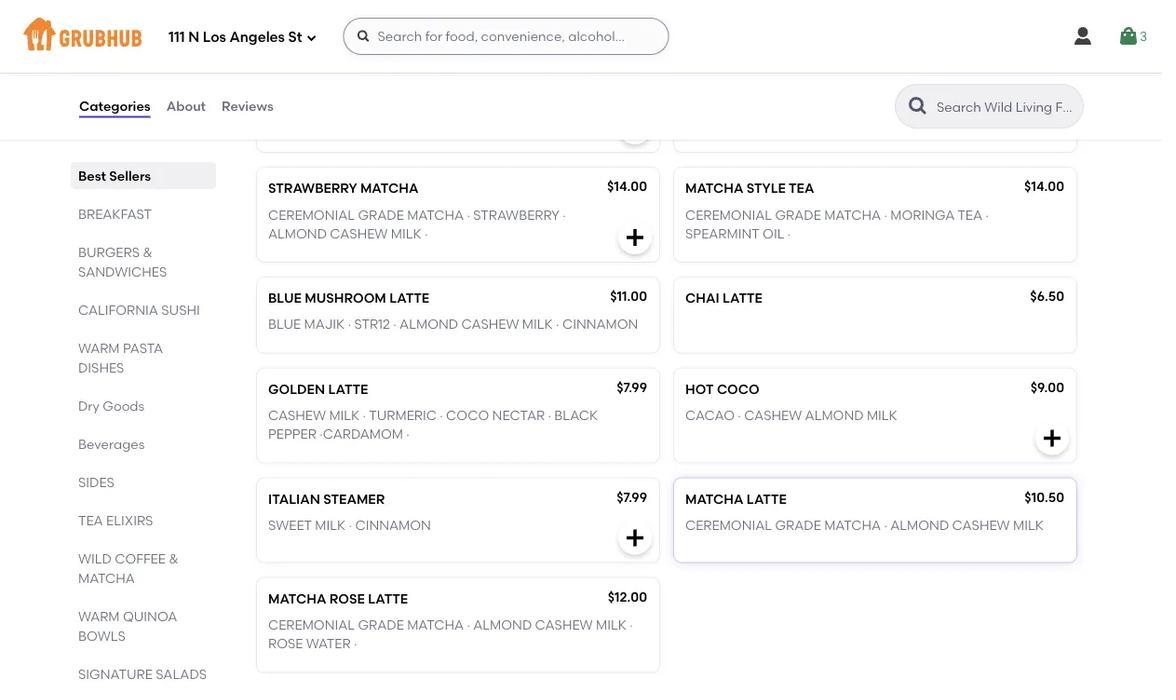 Task type: describe. For each thing, give the bounding box(es) containing it.
espresso
[[335, 0, 401, 3]]

signature
[[78, 666, 153, 682]]

ceremonial for matcha
[[268, 207, 355, 223]]

$7.99 for italian steamer
[[617, 489, 648, 505]]

latte for golden latte
[[328, 381, 368, 397]]

quinoa
[[123, 608, 177, 624]]

wild coffee & matcha tab
[[78, 549, 209, 588]]

blue majik · str12 · almond cashew milk · cinnamon
[[268, 317, 639, 332]]

about button
[[166, 73, 207, 140]]

dishes
[[78, 360, 124, 375]]

ceremonial for rose
[[268, 617, 355, 633]]

organic for organic espresso · almond milk · vanilla ice cream ·  cacao nibs · chocolate ganache
[[268, 0, 332, 3]]

dry
[[78, 398, 100, 414]]

coffee
[[115, 551, 166, 566]]

nectar
[[492, 407, 545, 423]]

sweet milk · cinnamon
[[268, 517, 431, 533]]

matcha inside ceremonial grade matcha · strawberry · almond cashew milk ·
[[407, 207, 464, 223]]

salads
[[156, 666, 207, 682]]

ceremonial grade matcha · almond cashew milk · rose water ·
[[268, 617, 633, 652]]

matcha latte
[[686, 491, 787, 507]]

burgers & sandwiches
[[78, 244, 167, 280]]

blue for blue majik · str12 · almond cashew milk · cinnamon
[[268, 317, 301, 332]]

latte for matcha latte
[[747, 491, 787, 507]]

pepper
[[268, 426, 317, 442]]

nibs
[[378, 6, 407, 22]]

categories
[[79, 98, 151, 114]]

111 n los angeles st
[[169, 29, 302, 46]]

goods
[[103, 398, 145, 414]]

dry goods
[[78, 398, 145, 414]]

blue mushroom latte
[[268, 290, 430, 306]]

ganache
[[504, 6, 570, 22]]

grade for rose
[[358, 617, 404, 633]]

matcha inside ceremonial grade matcha · moringa tea · spearmint oil ·
[[825, 207, 881, 223]]

lime
[[399, 116, 428, 132]]

ceremonial grade matcha · moringa tea · spearmint oil ·
[[686, 207, 989, 241]]

cashew inside ceremonial grade matcha · almond cashew milk · rose water ·
[[535, 617, 593, 633]]

organic espresso · almond milk · vanilla ice cream ·  cacao nibs · chocolate ganache button
[[257, 0, 660, 42]]

1 horizontal spatial coco
[[717, 381, 760, 397]]

sandwiches
[[78, 264, 167, 280]]

wild
[[78, 551, 112, 566]]

blue for blue mushroom latte
[[268, 290, 302, 306]]

1 horizontal spatial svg image
[[624, 226, 647, 249]]

traditional matcha
[[686, 70, 838, 86]]

111
[[169, 29, 185, 46]]

latte up ceremonial grade matcha · almond cashew milk · rose water ·
[[368, 591, 408, 606]]

matcha style tea
[[686, 180, 815, 196]]

tea elixirs tab
[[78, 511, 209, 530]]

·cardamom
[[320, 426, 403, 442]]

& inside burgers & sandwiches
[[143, 244, 153, 260]]

tea inside ceremonial grade matcha · moringa tea · spearmint oil ·
[[958, 207, 983, 223]]

bowls
[[78, 628, 126, 644]]

los
[[203, 29, 226, 46]]

1 vertical spatial cacao
[[686, 407, 735, 423]]

$7.99 for golden latte
[[617, 379, 648, 395]]

italian steamer
[[268, 491, 385, 507]]

chai
[[686, 290, 720, 306]]

milk inside the organic espresso · almond milk · vanilla ice cream ·  cacao nibs · chocolate ganache
[[472, 0, 503, 3]]

ceremonial grade matcha · almond cashew milk
[[686, 517, 1044, 533]]

almond inside ceremonial grade matcha · almond cashew milk · rose water ·
[[474, 617, 532, 633]]

$6.50
[[1031, 288, 1065, 304]]

chai latte
[[686, 290, 763, 306]]

brew inside organic groundworks cold brew · sparkling water · lime · mint
[[488, 97, 525, 113]]

Search Wild Living Foods search field
[[935, 98, 1078, 116]]

sides tab
[[78, 472, 209, 492]]

california sushi
[[78, 302, 200, 318]]

spearmint
[[686, 226, 760, 241]]

california
[[78, 302, 158, 318]]

0 horizontal spatial strawberry
[[268, 180, 357, 196]]

strawberry matcha
[[268, 180, 419, 196]]

warm for warm quinoa bowls
[[78, 608, 120, 624]]

sweet
[[268, 517, 312, 533]]

groundworks
[[335, 97, 443, 113]]

dry goods tab
[[78, 396, 209, 416]]

warm quinoa bowls
[[78, 608, 177, 644]]

steamer
[[324, 491, 385, 507]]

str12
[[354, 317, 390, 332]]

0 horizontal spatial cold
[[268, 70, 307, 86]]

$11.00
[[610, 288, 648, 304]]

burgers
[[78, 244, 140, 260]]

ceremonial for latte
[[686, 517, 772, 533]]

organic groundworks cold brew · sparkling water · lime · mint
[[268, 97, 532, 132]]

almond inside the organic espresso · almond milk · vanilla ice cream ·  cacao nibs · chocolate ganache
[[410, 0, 469, 3]]

rose inside ceremonial grade matcha · almond cashew milk · rose water ·
[[268, 636, 303, 652]]

0 vertical spatial tea
[[789, 180, 815, 196]]

italian
[[268, 491, 320, 507]]

breakfast
[[78, 206, 152, 222]]

cashew inside cashew milk · turmeric · coco nectar ·  black pepper ·cardamom ·
[[268, 407, 326, 423]]

ceremonial for style
[[686, 207, 772, 223]]

reviews
[[222, 98, 274, 114]]

signature salads
[[78, 666, 207, 682]]

grade for matcha
[[358, 207, 404, 223]]



Task type: vqa. For each thing, say whether or not it's contained in the screenshot.
bottommost "Tacos"
no



Task type: locate. For each thing, give the bounding box(es) containing it.
tea inside tab
[[78, 512, 103, 528]]

1 horizontal spatial tea
[[789, 180, 815, 196]]

ceremonial up spearmint
[[686, 207, 772, 223]]

0 horizontal spatial cacao
[[325, 6, 374, 22]]

0 vertical spatial svg image
[[306, 32, 317, 43]]

latte up ·cardamom
[[328, 381, 368, 397]]

golden
[[268, 381, 325, 397]]

latte up 'str12' in the left of the page
[[390, 290, 430, 306]]

$14.00 for ceremonial grade matcha · strawberry · almond cashew milk ·
[[607, 178, 648, 194]]

water
[[345, 116, 389, 132], [306, 636, 351, 652]]

beverages tab
[[78, 434, 209, 454]]

matcha inside wild coffee & matcha
[[78, 570, 135, 586]]

0 horizontal spatial cinnamon
[[355, 517, 431, 533]]

organic up sparkling
[[268, 97, 332, 113]]

sparkling
[[268, 116, 341, 132]]

ceremonial inside ceremonial grade matcha · moringa tea · spearmint oil ·
[[686, 207, 772, 223]]

mushroom
[[305, 290, 386, 306]]

svg image inside main navigation navigation
[[306, 32, 317, 43]]

1 vertical spatial tea
[[958, 207, 983, 223]]

organic inside organic groundworks cold brew · sparkling water · lime · mint
[[268, 97, 332, 113]]

oil
[[763, 226, 785, 241]]

organic inside the organic espresso · almond milk · vanilla ice cream ·  cacao nibs · chocolate ganache
[[268, 0, 332, 3]]

elixirs
[[106, 512, 153, 528]]

beverages
[[78, 436, 145, 452]]

0 vertical spatial cinnamon
[[563, 317, 639, 332]]

cold
[[268, 70, 307, 86], [446, 97, 485, 113]]

warm up bowls
[[78, 608, 120, 624]]

1 horizontal spatial brew
[[488, 97, 525, 113]]

0 horizontal spatial tea
[[78, 512, 103, 528]]

warm inside warm quinoa bowls
[[78, 608, 120, 624]]

0 vertical spatial cacao
[[325, 6, 374, 22]]

0 vertical spatial organic
[[268, 0, 332, 3]]

cinnamon
[[563, 317, 639, 332], [355, 517, 431, 533]]

coco left nectar
[[446, 407, 489, 423]]

0 vertical spatial water
[[345, 116, 389, 132]]

pasta
[[123, 340, 163, 356]]

1 vertical spatial blue
[[268, 317, 301, 332]]

cold inside organic groundworks cold brew · sparkling water · lime · mint
[[446, 97, 485, 113]]

2 warm from the top
[[78, 608, 120, 624]]

cashew
[[330, 226, 388, 241], [462, 317, 519, 332], [268, 407, 326, 423], [745, 407, 802, 423], [953, 517, 1011, 533], [535, 617, 593, 633]]

strawberry
[[268, 180, 357, 196], [474, 207, 560, 223]]

milk inside ceremonial grade matcha · strawberry · almond cashew milk ·
[[391, 226, 422, 241]]

0 vertical spatial &
[[143, 244, 153, 260]]

almond inside ceremonial grade matcha · strawberry · almond cashew milk ·
[[268, 226, 327, 241]]

1 organic from the top
[[268, 0, 332, 3]]

0 vertical spatial blue
[[268, 290, 302, 306]]

wild coffee & matcha
[[78, 551, 179, 586]]

0 horizontal spatial rose
[[268, 636, 303, 652]]

coco right hot
[[717, 381, 760, 397]]

main navigation navigation
[[0, 0, 1163, 73]]

milk inside ceremonial grade matcha · almond cashew milk · rose water ·
[[596, 617, 627, 633]]

$7.99 for traditional matcha
[[1034, 69, 1065, 84]]

0 vertical spatial rose
[[330, 591, 365, 606]]

cacao inside the organic espresso · almond milk · vanilla ice cream ·  cacao nibs · chocolate ganache
[[325, 6, 374, 22]]

best sellers tab
[[78, 166, 209, 185]]

warm up dishes
[[78, 340, 120, 356]]

cold up the mint
[[446, 97, 485, 113]]

1 horizontal spatial cold
[[446, 97, 485, 113]]

$7.99 for cold brew tonic
[[617, 69, 648, 84]]

black
[[555, 407, 598, 423]]

& up sandwiches in the top left of the page
[[143, 244, 153, 260]]

grade inside ceremonial grade matcha · strawberry · almond cashew milk ·
[[358, 207, 404, 223]]

·
[[404, 0, 407, 3], [506, 0, 509, 3], [319, 6, 322, 22], [410, 6, 414, 22], [529, 97, 532, 113], [392, 116, 395, 132], [431, 116, 435, 132], [467, 207, 470, 223], [563, 207, 566, 223], [885, 207, 888, 223], [986, 207, 989, 223], [425, 226, 428, 241], [788, 226, 791, 241], [348, 317, 351, 332], [393, 317, 397, 332], [556, 317, 560, 332], [363, 407, 366, 423], [440, 407, 443, 423], [548, 407, 552, 423], [738, 407, 741, 423], [407, 426, 410, 442], [349, 517, 352, 533], [885, 517, 888, 533], [467, 617, 470, 633], [630, 617, 633, 633], [354, 636, 357, 652]]

1 $14.00 from the left
[[607, 178, 648, 194]]

0 vertical spatial strawberry
[[268, 180, 357, 196]]

1 vertical spatial cold
[[446, 97, 485, 113]]

ceremonial
[[268, 207, 355, 223], [686, 207, 772, 223], [686, 517, 772, 533], [268, 617, 355, 633]]

warm for warm pasta dishes
[[78, 340, 120, 356]]

milk
[[472, 0, 503, 3], [391, 226, 422, 241], [523, 317, 553, 332], [329, 407, 360, 423], [867, 407, 898, 423], [315, 517, 346, 533], [1014, 517, 1044, 533], [596, 617, 627, 633]]

tea right "style"
[[789, 180, 815, 196]]

2 $14.00 from the left
[[1025, 178, 1065, 194]]

moringa
[[891, 207, 955, 223]]

warm
[[78, 340, 120, 356], [78, 608, 120, 624]]

sushi
[[161, 302, 200, 318]]

water down 'groundworks'
[[345, 116, 389, 132]]

tea up wild
[[78, 512, 103, 528]]

rose down sweet milk · cinnamon
[[330, 591, 365, 606]]

search icon image
[[907, 95, 930, 117]]

brew down search for food, convenience, alcohol... search box
[[488, 97, 525, 113]]

$12.00
[[608, 589, 648, 605]]

grade down matcha rose latte
[[358, 617, 404, 633]]

matcha rose latte
[[268, 591, 408, 606]]

water inside organic groundworks cold brew · sparkling water · lime · mint
[[345, 116, 389, 132]]

majik
[[304, 317, 345, 332]]

organic
[[268, 0, 332, 3], [268, 97, 332, 113]]

cinnamon down steamer
[[355, 517, 431, 533]]

angeles
[[230, 29, 285, 46]]

svg image
[[306, 32, 317, 43], [624, 226, 647, 249]]

breakfast tab
[[78, 204, 209, 224]]

organic for organic groundworks cold brew · sparkling water · lime · mint
[[268, 97, 332, 113]]

strawberry inside ceremonial grade matcha · strawberry · almond cashew milk ·
[[474, 207, 560, 223]]

1 horizontal spatial strawberry
[[474, 207, 560, 223]]

cacao down espresso
[[325, 6, 374, 22]]

0 horizontal spatial coco
[[446, 407, 489, 423]]

0 vertical spatial cold
[[268, 70, 307, 86]]

cinnamon down '$11.00'
[[563, 317, 639, 332]]

& inside wild coffee & matcha
[[169, 551, 179, 566]]

1 vertical spatial cinnamon
[[355, 517, 431, 533]]

1 vertical spatial organic
[[268, 97, 332, 113]]

grade up oil
[[776, 207, 822, 223]]

burgers & sandwiches tab
[[78, 242, 209, 281]]

svg image up '$11.00'
[[624, 226, 647, 249]]

ceremonial inside ceremonial grade matcha · strawberry · almond cashew milk ·
[[268, 207, 355, 223]]

1 horizontal spatial cacao
[[686, 407, 735, 423]]

cold down st
[[268, 70, 307, 86]]

chocolate
[[417, 6, 501, 22]]

warm quinoa bowls tab
[[78, 607, 209, 646]]

almond
[[410, 0, 469, 3], [268, 226, 327, 241], [400, 317, 458, 332], [805, 407, 864, 423], [891, 517, 950, 533], [474, 617, 532, 633]]

sellers
[[109, 168, 151, 184]]

0 horizontal spatial brew
[[310, 70, 349, 86]]

grade
[[358, 207, 404, 223], [776, 207, 822, 223], [776, 517, 822, 533], [358, 617, 404, 633]]

golden latte
[[268, 381, 368, 397]]

ice
[[570, 0, 591, 3]]

0 vertical spatial brew
[[310, 70, 349, 86]]

blue left the mushroom on the left of page
[[268, 290, 302, 306]]

1 horizontal spatial cinnamon
[[563, 317, 639, 332]]

latte for chai latte
[[723, 290, 763, 306]]

categories button
[[78, 73, 152, 140]]

2 blue from the top
[[268, 317, 301, 332]]

style
[[747, 180, 786, 196]]

svg image inside 3 button
[[1118, 25, 1140, 48]]

warm inside the warm pasta dishes
[[78, 340, 120, 356]]

brew left tonic
[[310, 70, 349, 86]]

sides
[[78, 474, 114, 490]]

mint
[[438, 116, 471, 132]]

water inside ceremonial grade matcha · almond cashew milk · rose water ·
[[306, 636, 351, 652]]

0 horizontal spatial $14.00
[[607, 178, 648, 194]]

latte right chai
[[723, 290, 763, 306]]

cream
[[268, 6, 316, 22]]

ceremonial down matcha rose latte
[[268, 617, 355, 633]]

water down matcha rose latte
[[306, 636, 351, 652]]

tea right moringa
[[958, 207, 983, 223]]

grade inside ceremonial grade matcha · moringa tea · spearmint oil ·
[[776, 207, 822, 223]]

$7.99
[[617, 69, 648, 84], [1034, 69, 1065, 84], [617, 379, 648, 395], [617, 489, 648, 505]]

grade for latte
[[776, 517, 822, 533]]

tonic
[[351, 70, 395, 86]]

2 horizontal spatial tea
[[958, 207, 983, 223]]

coco
[[717, 381, 760, 397], [446, 407, 489, 423]]

signature salads tab
[[78, 664, 209, 684]]

reviews button
[[221, 73, 275, 140]]

blue left majik on the top left
[[268, 317, 301, 332]]

hot coco
[[686, 381, 760, 397]]

svg image right st
[[306, 32, 317, 43]]

$10.50
[[1025, 489, 1065, 505]]

warm pasta dishes
[[78, 340, 163, 375]]

$14.00 for ceremonial grade matcha · moringa tea · spearmint oil ·
[[1025, 178, 1065, 194]]

best sellers
[[78, 168, 151, 184]]

0 horizontal spatial svg image
[[306, 32, 317, 43]]

3 button
[[1118, 20, 1148, 53]]

cacao · cashew almond milk
[[686, 407, 898, 423]]

grade down the matcha latte
[[776, 517, 822, 533]]

ceremonial down the matcha latte
[[686, 517, 772, 533]]

rose
[[330, 591, 365, 606], [268, 636, 303, 652]]

1 vertical spatial &
[[169, 551, 179, 566]]

organic espresso · almond milk · vanilla ice cream ·  cacao nibs · chocolate ganache
[[268, 0, 591, 22]]

1 horizontal spatial rose
[[330, 591, 365, 606]]

1 horizontal spatial $14.00
[[1025, 178, 1065, 194]]

1 blue from the top
[[268, 290, 302, 306]]

ceremonial inside ceremonial grade matcha · almond cashew milk · rose water ·
[[268, 617, 355, 633]]

milk inside cashew milk · turmeric · coco nectar ·  black pepper ·cardamom ·
[[329, 407, 360, 423]]

grade down strawberry matcha
[[358, 207, 404, 223]]

coco inside cashew milk · turmeric · coco nectar ·  black pepper ·cardamom ·
[[446, 407, 489, 423]]

2 vertical spatial tea
[[78, 512, 103, 528]]

ceremonial grade matcha · strawberry · almond cashew milk ·
[[268, 207, 566, 241]]

svg image
[[1072, 25, 1095, 48], [1118, 25, 1140, 48], [356, 29, 371, 44], [624, 117, 647, 139], [1042, 427, 1064, 449], [624, 527, 647, 549]]

tea elixirs
[[78, 512, 153, 528]]

n
[[188, 29, 200, 46]]

blue
[[268, 290, 302, 306], [268, 317, 301, 332]]

about
[[166, 98, 206, 114]]

3
[[1140, 28, 1148, 44]]

& right coffee
[[169, 551, 179, 566]]

1 vertical spatial strawberry
[[474, 207, 560, 223]]

rose down matcha rose latte
[[268, 636, 303, 652]]

0 vertical spatial warm
[[78, 340, 120, 356]]

cold brew tonic
[[268, 70, 395, 86]]

1 vertical spatial warm
[[78, 608, 120, 624]]

latte down cacao · cashew almond milk
[[747, 491, 787, 507]]

grade inside ceremonial grade matcha · almond cashew milk · rose water ·
[[358, 617, 404, 633]]

cacao down hot
[[686, 407, 735, 423]]

$14.00
[[607, 178, 648, 194], [1025, 178, 1065, 194]]

traditional
[[686, 70, 776, 86]]

1 horizontal spatial &
[[169, 551, 179, 566]]

turmeric
[[369, 407, 437, 423]]

grade for style
[[776, 207, 822, 223]]

cashew milk · turmeric · coco nectar ·  black pepper ·cardamom ·
[[268, 407, 598, 442]]

1 vertical spatial water
[[306, 636, 351, 652]]

matcha inside ceremonial grade matcha · almond cashew milk · rose water ·
[[407, 617, 464, 633]]

0 vertical spatial coco
[[717, 381, 760, 397]]

hot
[[686, 381, 714, 397]]

organic up cream
[[268, 0, 332, 3]]

california sushi tab
[[78, 300, 209, 320]]

vanilla
[[512, 0, 566, 3]]

1 warm from the top
[[78, 340, 120, 356]]

Search for food, convenience, alcohol... search field
[[343, 18, 669, 55]]

warm pasta dishes tab
[[78, 338, 209, 377]]

1 vertical spatial brew
[[488, 97, 525, 113]]

st
[[288, 29, 302, 46]]

$9.00
[[1031, 379, 1065, 395]]

1 vertical spatial rose
[[268, 636, 303, 652]]

1 vertical spatial coco
[[446, 407, 489, 423]]

0 horizontal spatial &
[[143, 244, 153, 260]]

1 vertical spatial svg image
[[624, 226, 647, 249]]

2 organic from the top
[[268, 97, 332, 113]]

cashew inside ceremonial grade matcha · strawberry · almond cashew milk ·
[[330, 226, 388, 241]]

best
[[78, 168, 106, 184]]

ceremonial down strawberry matcha
[[268, 207, 355, 223]]



